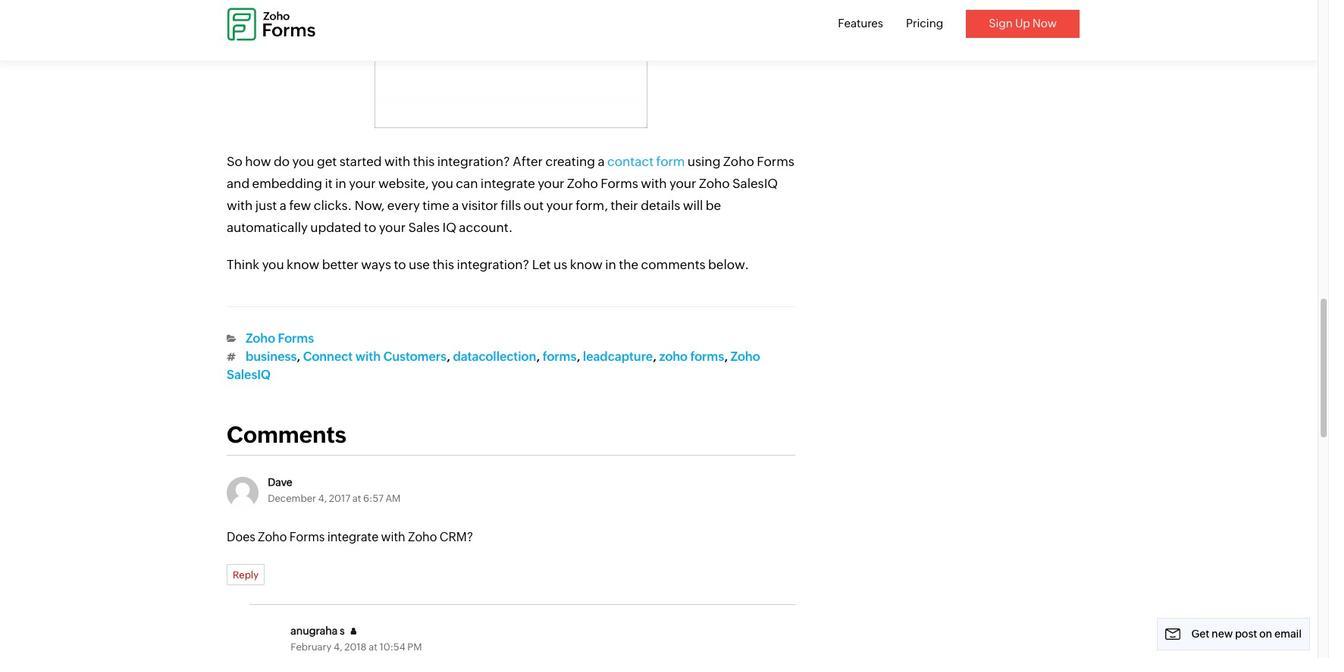 Task type: vqa. For each thing, say whether or not it's contained in the screenshot.
2024
no



Task type: describe. For each thing, give the bounding box(es) containing it.
december 4, 2017 at 6:57 am
[[268, 493, 401, 504]]

new
[[1212, 628, 1234, 640]]

use
[[409, 257, 430, 272]]

think
[[227, 257, 260, 272]]

now
[[1033, 17, 1057, 30]]

integration? after creating
[[438, 154, 595, 169]]

embedding
[[252, 176, 322, 191]]

4, inside anugraha s february 4, 2018 at 10:54 pm
[[334, 642, 343, 653]]

1 horizontal spatial you
[[292, 154, 314, 169]]

1 , from the left
[[297, 350, 301, 364]]

december
[[268, 493, 316, 504]]

pm
[[408, 642, 422, 653]]

december 4, 2017 at 6:57 am link
[[268, 493, 401, 504]]

2 , from the left
[[447, 350, 451, 364]]

zoho forms
[[246, 332, 314, 346]]

clicks. now, every
[[314, 198, 420, 213]]

10:54
[[380, 642, 406, 653]]

few
[[289, 198, 311, 213]]

automatically
[[227, 220, 308, 235]]

dave
[[268, 476, 293, 488]]

get
[[317, 154, 337, 169]]

forms link
[[543, 350, 577, 364]]

your up details will
[[670, 176, 697, 191]]

forms right using
[[757, 154, 795, 169]]

using zoho forms and embedding it in your website, you can integrate your zoho forms with your zoho salesiq with just a few clicks. now, every time a visitor fills out your form, their details will be automatically updated to your sales iq account.
[[227, 154, 795, 235]]

this for integration? after creating
[[413, 154, 435, 169]]

zoho left crm?
[[408, 530, 437, 544]]

account.
[[459, 220, 513, 235]]

so
[[227, 154, 243, 169]]

pricing link
[[906, 17, 944, 30]]

updated
[[310, 220, 361, 235]]

sign up now link
[[967, 10, 1080, 38]]

us
[[554, 257, 568, 272]]

datacollection link
[[453, 350, 537, 364]]

6:57
[[363, 493, 384, 504]]

salesiq live chat support image
[[375, 0, 648, 128]]

leadcapture
[[583, 350, 653, 364]]

5 , from the left
[[653, 350, 657, 364]]

business link
[[246, 350, 297, 364]]

below.
[[709, 257, 749, 272]]

zoho right "does"
[[258, 530, 287, 544]]

2 forms from the left
[[691, 350, 725, 364]]

3 , from the left
[[537, 350, 540, 364]]

post
[[1236, 628, 1258, 640]]

features
[[838, 17, 884, 30]]

does
[[227, 530, 255, 544]]

can
[[456, 176, 478, 191]]

get
[[1192, 628, 1210, 640]]

1 horizontal spatial a
[[598, 154, 605, 169]]

s
[[340, 625, 345, 637]]

2018
[[344, 642, 367, 653]]

details will
[[641, 198, 704, 213]]

sign up now
[[989, 17, 1057, 30]]

fills
[[501, 198, 521, 213]]

0 vertical spatial 4,
[[318, 493, 327, 504]]

customers
[[384, 350, 447, 364]]

a inside "using zoho forms and embedding it in your website, you can integrate your zoho forms with your zoho salesiq with just a few clicks. now, every time a visitor fills out your form, their details will be automatically updated to your sales iq account."
[[452, 198, 459, 213]]

1 vertical spatial integrate
[[327, 530, 379, 544]]

get new post on email
[[1192, 628, 1303, 640]]

you inside "using zoho forms and embedding it in your website, you can integrate your zoho forms with your zoho salesiq with just a few clicks. now, every time a visitor fills out your form, their details will be automatically updated to your sales iq account."
[[432, 176, 454, 191]]

comments
[[641, 257, 706, 272]]

ways
[[361, 257, 391, 272]]

let
[[532, 257, 551, 272]]

forms up their
[[601, 176, 639, 191]]

better
[[322, 257, 359, 272]]

with inside "using zoho forms and embedding it in your website, you can integrate your zoho forms with your zoho salesiq with just a few clicks. now, every time a visitor fills out your form, their details will be automatically updated to your sales iq account."
[[641, 176, 667, 191]]

reply link
[[227, 565, 265, 586]]

zoho up be
[[699, 176, 730, 191]]

6 , from the left
[[725, 350, 728, 364]]

connect
[[303, 350, 353, 364]]

zoho up business link
[[246, 332, 275, 346]]

datacollection
[[453, 350, 537, 364]]

reply
[[233, 570, 259, 581]]

your up out
[[538, 176, 565, 191]]

zoho inside zoho salesiq
[[731, 350, 761, 364]]

the
[[619, 257, 639, 272]]

so how do you get started with this integration? after creating a contact form
[[227, 154, 685, 169]]

out
[[524, 198, 544, 213]]

with right connect
[[356, 350, 381, 364]]

visitor
[[462, 198, 498, 213]]

with just a
[[227, 198, 287, 213]]

be
[[706, 198, 722, 213]]

contact
[[608, 154, 654, 169]]

anugraha
[[291, 625, 338, 637]]

forms up business link
[[278, 332, 314, 346]]

time
[[423, 198, 450, 213]]

am
[[386, 493, 401, 504]]

business , connect with customers , datacollection , forms , leadcapture , zoho forms ,
[[246, 350, 731, 364]]

think you know better ways to use this integration? let us know in the comments below.
[[227, 257, 749, 272]]

form
[[657, 154, 685, 169]]



Task type: locate. For each thing, give the bounding box(es) containing it.
integrate inside "using zoho forms and embedding it in your website, you can integrate your zoho forms with your zoho salesiq with just a few clicks. now, every time a visitor fills out your form, their details will be automatically updated to your sales iq account."
[[481, 176, 535, 191]]

at left 6:57
[[353, 493, 361, 504]]

with up website,
[[385, 154, 411, 169]]

and
[[227, 176, 250, 191]]

1 horizontal spatial know
[[570, 257, 603, 272]]

,
[[297, 350, 301, 364], [447, 350, 451, 364], [537, 350, 540, 364], [577, 350, 581, 364], [653, 350, 657, 364], [725, 350, 728, 364]]

1 forms from the left
[[543, 350, 577, 364]]

to inside "using zoho forms and embedding it in your website, you can integrate your zoho forms with your zoho salesiq with just a few clicks. now, every time a visitor fills out your form, their details will be automatically updated to your sales iq account."
[[364, 220, 376, 235]]

crm?
[[440, 530, 474, 544]]

pricing
[[906, 17, 944, 30]]

0 vertical spatial a
[[598, 154, 605, 169]]

0 horizontal spatial at
[[353, 493, 361, 504]]

1 horizontal spatial forms
[[691, 350, 725, 364]]

it in
[[325, 176, 347, 191]]

1 horizontal spatial to
[[394, 257, 406, 272]]

zoho up form,
[[567, 176, 598, 191]]

how
[[245, 154, 271, 169]]

anugraha s february 4, 2018 at 10:54 pm
[[291, 625, 422, 653]]

this for integration?
[[433, 257, 454, 272]]

in
[[606, 257, 617, 272]]

connect with customers link
[[303, 350, 447, 364]]

1 horizontal spatial integrate
[[481, 176, 535, 191]]

a left contact
[[598, 154, 605, 169]]

4 , from the left
[[577, 350, 581, 364]]

0 horizontal spatial a
[[452, 198, 459, 213]]

with down am
[[381, 530, 406, 544]]

1 vertical spatial to
[[394, 257, 406, 272]]

, left leadcapture link
[[577, 350, 581, 364]]

0 horizontal spatial forms
[[543, 350, 577, 364]]

1 vertical spatial you
[[432, 176, 454, 191]]

, down zoho forms link
[[297, 350, 301, 364]]

know left in
[[570, 257, 603, 272]]

this up website,
[[413, 154, 435, 169]]

with down the contact form link
[[641, 176, 667, 191]]

1 know from the left
[[287, 257, 320, 272]]

up
[[1016, 17, 1031, 30]]

know left better
[[287, 257, 320, 272]]

a right time
[[452, 198, 459, 213]]

to down clicks. now, every
[[364, 220, 376, 235]]

you
[[292, 154, 314, 169], [432, 176, 454, 191], [262, 257, 284, 272]]

your left sales
[[379, 220, 406, 235]]

0 horizontal spatial salesiq
[[227, 368, 271, 382]]

, left datacollection link
[[447, 350, 451, 364]]

features link
[[838, 17, 884, 30]]

1 horizontal spatial salesiq
[[733, 176, 778, 191]]

you right think
[[262, 257, 284, 272]]

2 vertical spatial you
[[262, 257, 284, 272]]

1 horizontal spatial 4,
[[334, 642, 343, 653]]

zoho salesiq link
[[227, 350, 761, 382]]

know
[[287, 257, 320, 272], [570, 257, 603, 272]]

at
[[353, 493, 361, 504], [369, 642, 378, 653]]

at inside anugraha s february 4, 2018 at 10:54 pm
[[369, 642, 378, 653]]

1 vertical spatial a
[[452, 198, 459, 213]]

you right 'do'
[[292, 154, 314, 169]]

, left zoho
[[653, 350, 657, 364]]

website,
[[378, 176, 429, 191]]

a
[[598, 154, 605, 169], [452, 198, 459, 213]]

their
[[611, 198, 639, 213]]

0 horizontal spatial integrate
[[327, 530, 379, 544]]

contact form link
[[608, 154, 685, 169]]

zoho right using
[[724, 154, 755, 169]]

integrate
[[481, 176, 535, 191], [327, 530, 379, 544]]

0 horizontal spatial know
[[287, 257, 320, 272]]

do
[[274, 154, 290, 169]]

email
[[1275, 628, 1303, 640]]

form,
[[576, 198, 608, 213]]

zoho
[[660, 350, 688, 364]]

2 know from the left
[[570, 257, 603, 272]]

salesiq
[[733, 176, 778, 191], [227, 368, 271, 382]]

1 vertical spatial 4,
[[334, 642, 343, 653]]

this right use
[[433, 257, 454, 272]]

4, left "2017"
[[318, 493, 327, 504]]

, left forms link
[[537, 350, 540, 364]]

hashtag image
[[227, 353, 236, 362]]

leadcapture link
[[583, 350, 653, 364]]

sales
[[408, 220, 440, 235]]

on
[[1260, 628, 1273, 640]]

2 horizontal spatial you
[[432, 176, 454, 191]]

salesiq inside "using zoho forms and embedding it in your website, you can integrate your zoho forms with your zoho salesiq with just a few clicks. now, every time a visitor fills out your form, their details will be automatically updated to your sales iq account."
[[733, 176, 778, 191]]

comments
[[227, 422, 347, 448]]

your
[[349, 176, 376, 191], [538, 176, 565, 191], [670, 176, 697, 191], [547, 198, 573, 213], [379, 220, 406, 235]]

business
[[246, 350, 297, 364]]

0 vertical spatial this
[[413, 154, 435, 169]]

zoho
[[724, 154, 755, 169], [567, 176, 598, 191], [699, 176, 730, 191], [246, 332, 275, 346], [731, 350, 761, 364], [258, 530, 287, 544], [408, 530, 437, 544]]

integrate down "2017"
[[327, 530, 379, 544]]

zoho right zoho forms link
[[731, 350, 761, 364]]

does zoho forms integrate with zoho crm?
[[227, 530, 474, 544]]

0 horizontal spatial 4,
[[318, 493, 327, 504]]

february
[[291, 642, 332, 653]]

, right zoho
[[725, 350, 728, 364]]

1 horizontal spatial at
[[369, 642, 378, 653]]

0 vertical spatial salesiq
[[733, 176, 778, 191]]

0 horizontal spatial to
[[364, 220, 376, 235]]

your down the started
[[349, 176, 376, 191]]

zoho forms link
[[660, 350, 725, 364]]

folder open image
[[227, 335, 237, 344]]

0 vertical spatial you
[[292, 154, 314, 169]]

2017
[[329, 493, 351, 504]]

1 vertical spatial at
[[369, 642, 378, 653]]

forms down december
[[290, 530, 325, 544]]

this
[[413, 154, 435, 169], [433, 257, 454, 272]]

forms right zoho
[[691, 350, 725, 364]]

your right out
[[547, 198, 573, 213]]

forms
[[543, 350, 577, 364], [691, 350, 725, 364]]

1 vertical spatial salesiq
[[227, 368, 271, 382]]

1 vertical spatial this
[[433, 257, 454, 272]]

4, down s
[[334, 642, 343, 653]]

iq
[[443, 220, 457, 235]]

forms left leadcapture link
[[543, 350, 577, 364]]

0 vertical spatial integrate
[[481, 176, 535, 191]]

zoho forms link
[[246, 332, 314, 346]]

salesiq inside zoho salesiq
[[227, 368, 271, 382]]

started
[[340, 154, 382, 169]]

integrate up fills in the top of the page
[[481, 176, 535, 191]]

4,
[[318, 493, 327, 504], [334, 642, 343, 653]]

february 4, 2018 at 10:54 pm link
[[291, 642, 422, 653]]

integration?
[[457, 257, 530, 272]]

0 horizontal spatial you
[[262, 257, 284, 272]]

0 vertical spatial at
[[353, 493, 361, 504]]

at right 2018
[[369, 642, 378, 653]]

0 vertical spatial to
[[364, 220, 376, 235]]

to left use
[[394, 257, 406, 272]]

zoho salesiq
[[227, 350, 761, 382]]

forms
[[757, 154, 795, 169], [601, 176, 639, 191], [278, 332, 314, 346], [290, 530, 325, 544]]

using
[[688, 154, 721, 169]]

to
[[364, 220, 376, 235], [394, 257, 406, 272]]

you up time
[[432, 176, 454, 191]]

sign
[[989, 17, 1013, 30]]



